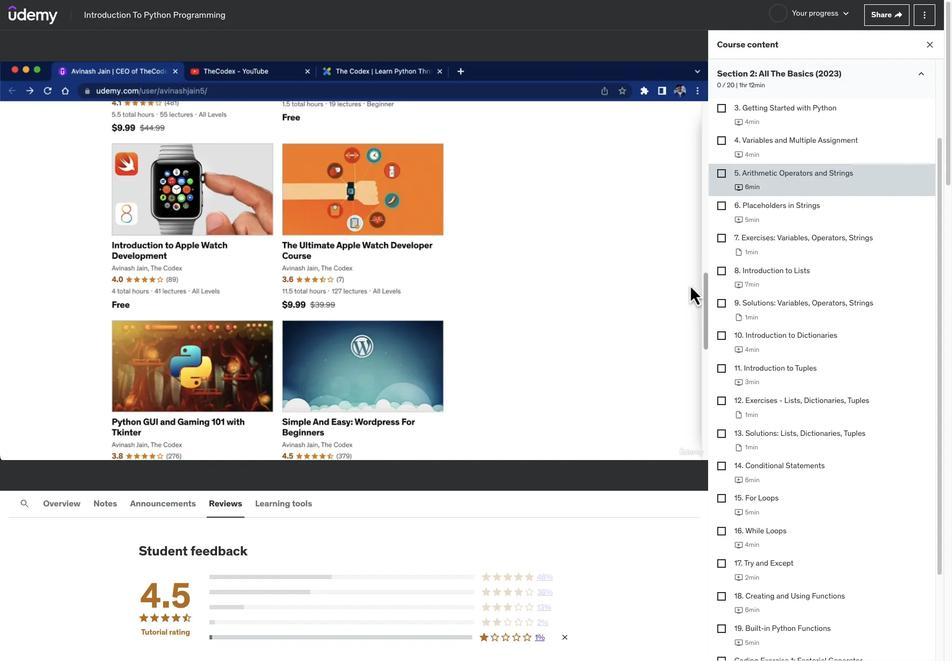 Task type: vqa. For each thing, say whether or not it's contained in the screenshot.
third 6min from the bottom
yes



Task type: locate. For each thing, give the bounding box(es) containing it.
play introduction to dictionaries image
[[735, 346, 744, 354]]

6 xsmall image from the top
[[718, 592, 726, 601]]

1 xsmall image from the top
[[718, 202, 726, 210]]

1 vertical spatial to
[[789, 331, 796, 340]]

loops right the for
[[759, 493, 779, 503]]

overview button
[[41, 491, 83, 517]]

strings for 7. exercises: variables, operators, strings
[[850, 233, 874, 243]]

xsmall image left 6.
[[718, 202, 726, 210]]

3min
[[746, 378, 760, 386]]

5. arithmetic operators and strings
[[735, 168, 854, 178]]

loops for 15. for loops
[[759, 493, 779, 503]]

0 vertical spatial operators,
[[812, 233, 848, 243]]

and
[[775, 135, 788, 145], [815, 168, 828, 178], [756, 558, 769, 568], [777, 591, 789, 601]]

3 5min from the top
[[746, 638, 760, 646]]

17. try and except
[[735, 558, 794, 568]]

to for dictionaries
[[789, 331, 796, 340]]

11. introduction to tuples
[[735, 363, 817, 373]]

1 vertical spatial variables,
[[778, 298, 811, 308]]

0 horizontal spatial in
[[765, 623, 771, 633]]

with
[[797, 103, 812, 112]]

operators, for 9. solutions: variables, operators, strings
[[812, 298, 848, 308]]

16. while loops
[[735, 526, 787, 536]]

0 vertical spatial variables,
[[778, 233, 810, 243]]

5 xsmall image from the top
[[718, 559, 726, 568]]

6min right play creating and using functions image
[[746, 606, 760, 614]]

xsmall image inside 1% button
[[561, 633, 570, 642]]

introduction for 11.
[[744, 363, 786, 373]]

1 1min from the top
[[746, 248, 759, 256]]

4.5
[[140, 574, 191, 617]]

operators,
[[812, 233, 848, 243], [812, 298, 848, 308]]

7. exercises: variables, operators, strings
[[735, 233, 874, 243]]

to down 10. introduction to dictionaries
[[787, 363, 794, 373]]

xsmall image for 6. placeholders in strings
[[718, 202, 726, 210]]

5min right play built-in python functions image
[[746, 638, 760, 646]]

in for built-
[[765, 623, 771, 633]]

1 6min from the top
[[746, 183, 760, 191]]

0 vertical spatial dictionaries,
[[805, 396, 847, 405]]

1 vertical spatial in
[[765, 623, 771, 633]]

2 vertical spatial to
[[787, 363, 794, 373]]

0 vertical spatial 5min
[[746, 215, 760, 223]]

python right with
[[813, 103, 837, 112]]

functions right using
[[812, 591, 846, 601]]

and left using
[[777, 591, 789, 601]]

python right to
[[144, 9, 171, 20]]

to left lists
[[786, 266, 793, 275]]

0 vertical spatial to
[[786, 266, 793, 275]]

-
[[780, 396, 783, 405]]

play while loops image
[[735, 541, 744, 550]]

to left dictionaries
[[789, 331, 796, 340]]

4 xsmall image from the top
[[718, 494, 726, 503]]

13% button
[[210, 602, 570, 613]]

1min right 'start exercises: variables, operators, strings' icon
[[746, 248, 759, 256]]

15. for loops
[[735, 493, 779, 503]]

1 vertical spatial solutions:
[[746, 428, 779, 438]]

variables, up 10. introduction to dictionaries
[[778, 298, 811, 308]]

introduction right 10.
[[746, 331, 787, 340]]

introduction left to
[[84, 9, 131, 20]]

3 xsmall image from the top
[[718, 364, 726, 373]]

statements
[[786, 461, 826, 470]]

play placeholders in strings image
[[735, 216, 744, 224]]

1 variables, from the top
[[778, 233, 810, 243]]

1%
[[535, 632, 545, 642]]

introduction up 7min
[[743, 266, 784, 275]]

1 vertical spatial 6min
[[746, 476, 760, 484]]

5min for built-
[[746, 638, 760, 646]]

variables, up lists
[[778, 233, 810, 243]]

xsmall image left 11.
[[718, 364, 726, 373]]

2 6min from the top
[[746, 476, 760, 484]]

variables
[[743, 135, 774, 145]]

3 4min from the top
[[746, 345, 760, 354]]

4min for getting
[[746, 118, 760, 126]]

2 horizontal spatial python
[[813, 103, 837, 112]]

xsmall image for 13. solutions: lists, dictionaries, tuples
[[718, 429, 726, 438]]

actions image
[[920, 9, 931, 20]]

in
[[789, 200, 795, 210], [765, 623, 771, 633]]

4 1min from the top
[[746, 443, 759, 451]]

11.
[[735, 363, 743, 373]]

basics
[[788, 68, 814, 79]]

0 vertical spatial python
[[144, 9, 171, 20]]

strings for 9. solutions: variables, operators, strings
[[850, 298, 874, 308]]

2 4min from the top
[[746, 150, 760, 158]]

python right built-
[[773, 623, 796, 633]]

xsmall image
[[718, 202, 726, 210], [718, 267, 726, 275], [718, 364, 726, 373], [718, 494, 726, 503], [718, 559, 726, 568], [718, 592, 726, 601]]

1min for 9.
[[746, 313, 759, 321]]

xsmall image left 17.
[[718, 559, 726, 568]]

xsmall image for 3. getting started with python
[[718, 104, 726, 112]]

2 xsmall image from the top
[[718, 267, 726, 275]]

start exercises: variables, operators, strings image
[[735, 248, 744, 257]]

46%
[[537, 572, 553, 582]]

2 1min from the top
[[746, 313, 759, 321]]

solutions: down 7min
[[743, 298, 776, 308]]

4min for while
[[746, 541, 760, 549]]

4min right play introduction to dictionaries image
[[746, 345, 760, 354]]

1 5min from the top
[[746, 215, 760, 223]]

strings for 5. arithmetic operators and strings
[[830, 168, 854, 178]]

1 vertical spatial operators,
[[812, 298, 848, 308]]

5min right play placeholders in strings image
[[746, 215, 760, 223]]

4min right play while loops image
[[746, 541, 760, 549]]

functions for 19. built-in python functions
[[798, 623, 831, 633]]

student feedback
[[139, 542, 248, 559]]

learning
[[255, 498, 290, 509]]

dictionaries, up statements
[[801, 428, 843, 438]]

reviews button
[[207, 491, 244, 517]]

1min
[[746, 248, 759, 256], [746, 313, 759, 321], [746, 411, 759, 419], [746, 443, 759, 451]]

1 operators, from the top
[[812, 233, 848, 243]]

xsmall image
[[895, 11, 903, 19], [718, 104, 726, 112], [718, 136, 726, 145], [718, 169, 726, 178], [718, 234, 726, 243], [718, 299, 726, 308], [718, 332, 726, 340], [718, 397, 726, 405], [718, 429, 726, 438], [718, 462, 726, 470], [718, 527, 726, 536], [718, 625, 726, 633], [561, 633, 570, 642], [718, 657, 726, 661]]

2 vertical spatial tuples
[[844, 428, 866, 438]]

2 vertical spatial 5min
[[746, 638, 760, 646]]

1 horizontal spatial in
[[789, 200, 795, 210]]

xsmall image for 5. arithmetic operators and strings
[[718, 169, 726, 178]]

loops
[[759, 493, 779, 503], [767, 526, 787, 536]]

feedback
[[191, 542, 248, 559]]

solutions: for lists,
[[746, 428, 779, 438]]

solutions:
[[743, 298, 776, 308], [746, 428, 779, 438]]

xsmall image for 15. for loops
[[718, 494, 726, 503]]

xsmall image for 12. exercises - lists, dictionaries, tuples
[[718, 397, 726, 405]]

15.
[[735, 493, 744, 503]]

1 vertical spatial functions
[[798, 623, 831, 633]]

course content
[[718, 39, 779, 50]]

0 vertical spatial 6min
[[746, 183, 760, 191]]

arithmetic
[[743, 168, 778, 178]]

play arithmetic operators and strings image
[[735, 183, 744, 192]]

start solutions: lists, dictionaries, tuples image
[[735, 443, 744, 452]]

1 vertical spatial 5min
[[746, 508, 760, 516]]

5min
[[746, 215, 760, 223], [746, 508, 760, 516], [746, 638, 760, 646]]

0 vertical spatial loops
[[759, 493, 779, 503]]

6min right play arithmetic operators and strings icon
[[746, 183, 760, 191]]

1% button
[[210, 632, 570, 643]]

your progress button
[[769, 4, 852, 23]]

xsmall image left 8.
[[718, 267, 726, 275]]

and for using
[[777, 591, 789, 601]]

all
[[759, 68, 770, 79]]

tutorial rating
[[141, 627, 190, 637]]

2 operators, from the top
[[812, 298, 848, 308]]

to for lists
[[786, 266, 793, 275]]

functions down using
[[798, 623, 831, 633]]

close course content sidebar image
[[925, 39, 936, 50]]

rating
[[169, 627, 190, 637]]

lists, down -
[[781, 428, 799, 438]]

2 variables, from the top
[[778, 298, 811, 308]]

4 4min from the top
[[746, 541, 760, 549]]

xsmall image for 8. introduction to lists
[[718, 267, 726, 275]]

exercises
[[746, 396, 778, 405]]

8. introduction to lists
[[735, 266, 811, 275]]

xsmall image left 15.
[[718, 494, 726, 503]]

start solutions: variables, operators, strings image
[[735, 313, 744, 322]]

in right placeholders
[[789, 200, 795, 210]]

6min right play conditional statements image
[[746, 476, 760, 484]]

12min
[[749, 81, 766, 89]]

1 4min from the top
[[746, 118, 760, 126]]

content
[[748, 39, 779, 50]]

loops for 16. while loops
[[767, 526, 787, 536]]

variables, for solutions:
[[778, 298, 811, 308]]

18.
[[735, 591, 744, 601]]

and right try
[[756, 558, 769, 568]]

1min right start exercises - lists, dictionaries, tuples image on the right bottom
[[746, 411, 759, 419]]

1 vertical spatial loops
[[767, 526, 787, 536]]

0 vertical spatial in
[[789, 200, 795, 210]]

7.
[[735, 233, 740, 243]]

and for multiple
[[775, 135, 788, 145]]

introduction
[[84, 9, 131, 20], [743, 266, 784, 275], [746, 331, 787, 340], [744, 363, 786, 373]]

in right 19.
[[765, 623, 771, 633]]

6min
[[746, 183, 760, 191], [746, 476, 760, 484], [746, 606, 760, 614]]

sidebar element
[[708, 30, 945, 661]]

12.
[[735, 396, 744, 405]]

lists, right -
[[785, 396, 803, 405]]

getting
[[743, 103, 768, 112]]

2 vertical spatial 6min
[[746, 606, 760, 614]]

reviews
[[209, 498, 242, 509]]

0 vertical spatial solutions:
[[743, 298, 776, 308]]

3.
[[735, 103, 741, 112]]

6min for conditional
[[746, 476, 760, 484]]

5min right play for loops image in the right of the page
[[746, 508, 760, 516]]

variables,
[[778, 233, 810, 243], [778, 298, 811, 308]]

loops right while
[[767, 526, 787, 536]]

announcements
[[130, 498, 196, 509]]

dictionaries, up 13. solutions: lists, dictionaries, tuples
[[805, 396, 847, 405]]

to for tuples
[[787, 363, 794, 373]]

and left multiple
[[775, 135, 788, 145]]

and right operators
[[815, 168, 828, 178]]

2 5min from the top
[[746, 508, 760, 516]]

2 vertical spatial python
[[773, 623, 796, 633]]

3 6min from the top
[[746, 606, 760, 614]]

play introduction to tuples image
[[735, 378, 744, 387]]

learning tools
[[255, 498, 312, 509]]

solutions: for variables,
[[743, 298, 776, 308]]

1min for 13.
[[746, 443, 759, 451]]

xsmall image for 14. conditional statements
[[718, 462, 726, 470]]

solutions: right the 13.
[[746, 428, 779, 438]]

13.
[[735, 428, 744, 438]]

1 horizontal spatial python
[[773, 623, 796, 633]]

3 1min from the top
[[746, 411, 759, 419]]

4min right play getting started with python image
[[746, 118, 760, 126]]

1min right start solutions: variables, operators, strings icon
[[746, 313, 759, 321]]

play getting started with python image
[[735, 118, 744, 126]]

introduction up 3min
[[744, 363, 786, 373]]

xsmall image for 18. creating and using functions
[[718, 592, 726, 601]]

/
[[723, 81, 726, 89]]

go to next lecture image
[[693, 252, 710, 269]]

placeholders
[[743, 200, 787, 210]]

1hr
[[740, 81, 748, 89]]

6. placeholders in strings
[[735, 200, 821, 210]]

strings
[[830, 168, 854, 178], [797, 200, 821, 210], [850, 233, 874, 243], [850, 298, 874, 308]]

section 2: all the basics (2023) button
[[718, 68, 842, 79]]

1 vertical spatial dictionaries,
[[801, 428, 843, 438]]

1min right start solutions: lists, dictionaries, tuples image
[[746, 443, 759, 451]]

12. exercises - lists, dictionaries, tuples
[[735, 396, 870, 405]]

4min right the play variables and multiple assignment icon
[[746, 150, 760, 158]]

xsmall image left 18.
[[718, 592, 726, 601]]

0 vertical spatial functions
[[812, 591, 846, 601]]

4.
[[735, 135, 741, 145]]

play built-in python functions image
[[735, 639, 744, 647]]

1 vertical spatial python
[[813, 103, 837, 112]]



Task type: describe. For each thing, give the bounding box(es) containing it.
try
[[745, 558, 755, 568]]

while
[[746, 526, 765, 536]]

19.
[[735, 623, 744, 633]]

1 vertical spatial tuples
[[848, 396, 870, 405]]

2%
[[537, 617, 549, 627]]

10. introduction to dictionaries
[[735, 331, 838, 340]]

38% button
[[210, 587, 570, 598]]

conditional
[[746, 461, 784, 470]]

16.
[[735, 526, 744, 536]]

2:
[[750, 68, 758, 79]]

operators, for 7. exercises: variables, operators, strings
[[812, 233, 848, 243]]

play try and except image
[[735, 573, 744, 582]]

tutorial
[[141, 627, 168, 637]]

13. solutions: lists, dictionaries, tuples
[[735, 428, 866, 438]]

your
[[793, 8, 808, 18]]

3. getting started with python
[[735, 103, 837, 112]]

section
[[718, 68, 749, 79]]

4. variables and multiple assignment
[[735, 135, 859, 145]]

for
[[746, 493, 757, 503]]

13%
[[537, 602, 552, 612]]

your progress
[[793, 8, 839, 18]]

6.
[[735, 200, 741, 210]]

play conditional statements image
[[735, 476, 744, 484]]

dictionaries
[[798, 331, 838, 340]]

small image
[[841, 8, 852, 19]]

introduction for 10.
[[746, 331, 787, 340]]

and for except
[[756, 558, 769, 568]]

8.
[[735, 266, 741, 275]]

46% button
[[210, 572, 570, 583]]

(2023)
[[816, 68, 842, 79]]

18. creating and using functions
[[735, 591, 846, 601]]

search image
[[19, 498, 30, 509]]

in for placeholders
[[789, 200, 795, 210]]

38%
[[537, 587, 553, 597]]

to
[[133, 9, 142, 20]]

2min
[[746, 573, 760, 581]]

share
[[872, 10, 892, 19]]

start exercises - lists, dictionaries, tuples image
[[735, 411, 744, 419]]

4min for variables
[[746, 150, 760, 158]]

play introduction to lists image
[[735, 281, 744, 289]]

14.
[[735, 461, 744, 470]]

19. built-in python functions
[[735, 623, 831, 633]]

using
[[791, 591, 811, 601]]

multiple
[[790, 135, 817, 145]]

exercises:
[[742, 233, 776, 243]]

xsmall image for 7. exercises: variables, operators, strings
[[718, 234, 726, 243]]

student
[[139, 542, 188, 559]]

section 2: all the basics (2023) 0 / 20 | 1hr 12min
[[718, 68, 842, 89]]

17.
[[735, 558, 743, 568]]

9.
[[735, 298, 741, 308]]

udemy image
[[9, 6, 58, 24]]

0 horizontal spatial python
[[144, 9, 171, 20]]

2% button
[[210, 617, 570, 628]]

1min for 12.
[[746, 411, 759, 419]]

course
[[718, 39, 746, 50]]

4min for introduction
[[746, 345, 760, 354]]

20
[[728, 81, 735, 89]]

0
[[718, 81, 722, 89]]

tools
[[292, 498, 312, 509]]

xsmall image for 9. solutions: variables, operators, strings
[[718, 299, 726, 308]]

6min for creating
[[746, 606, 760, 614]]

0 vertical spatial lists,
[[785, 396, 803, 405]]

functions for 18. creating and using functions
[[812, 591, 846, 601]]

the
[[771, 68, 786, 79]]

progress bar slider
[[6, 456, 702, 469]]

play creating and using functions image
[[735, 606, 744, 615]]

creating
[[746, 591, 775, 601]]

14. conditional statements
[[735, 461, 826, 470]]

xsmall image for 19. built-in python functions
[[718, 625, 726, 633]]

0 vertical spatial tuples
[[796, 363, 817, 373]]

notes button
[[91, 491, 119, 517]]

learning tools button
[[253, 491, 315, 517]]

5min for for
[[746, 508, 760, 516]]

overview
[[43, 498, 81, 509]]

5.
[[735, 168, 741, 178]]

announcements button
[[128, 491, 198, 517]]

1min for 7.
[[746, 248, 759, 256]]

variables, for exercises:
[[778, 233, 810, 243]]

lists
[[795, 266, 811, 275]]

started
[[770, 103, 795, 112]]

5min for placeholders
[[746, 215, 760, 223]]

play for loops image
[[735, 508, 744, 517]]

xsmall image for 16. while loops
[[718, 527, 726, 536]]

6min for arithmetic
[[746, 183, 760, 191]]

|
[[737, 81, 738, 89]]

operators
[[780, 168, 814, 178]]

play variables and multiple assignment image
[[735, 150, 744, 159]]

9. solutions: variables, operators, strings
[[735, 298, 874, 308]]

share button
[[865, 4, 910, 26]]

xsmall image for 11. introduction to tuples
[[718, 364, 726, 373]]

10.
[[735, 331, 744, 340]]

assignment
[[819, 135, 859, 145]]

1 vertical spatial lists,
[[781, 428, 799, 438]]

xsmall image for 4. variables and multiple assignment
[[718, 136, 726, 145]]

small image
[[917, 68, 927, 79]]

xsmall image inside share "button"
[[895, 11, 903, 19]]

notes
[[94, 498, 117, 509]]

introduction to python programming
[[84, 9, 226, 20]]

xsmall image for 17. try and except
[[718, 559, 726, 568]]

xsmall image for 10. introduction to dictionaries
[[718, 332, 726, 340]]

introduction for 8.
[[743, 266, 784, 275]]

7min
[[746, 280, 760, 288]]



